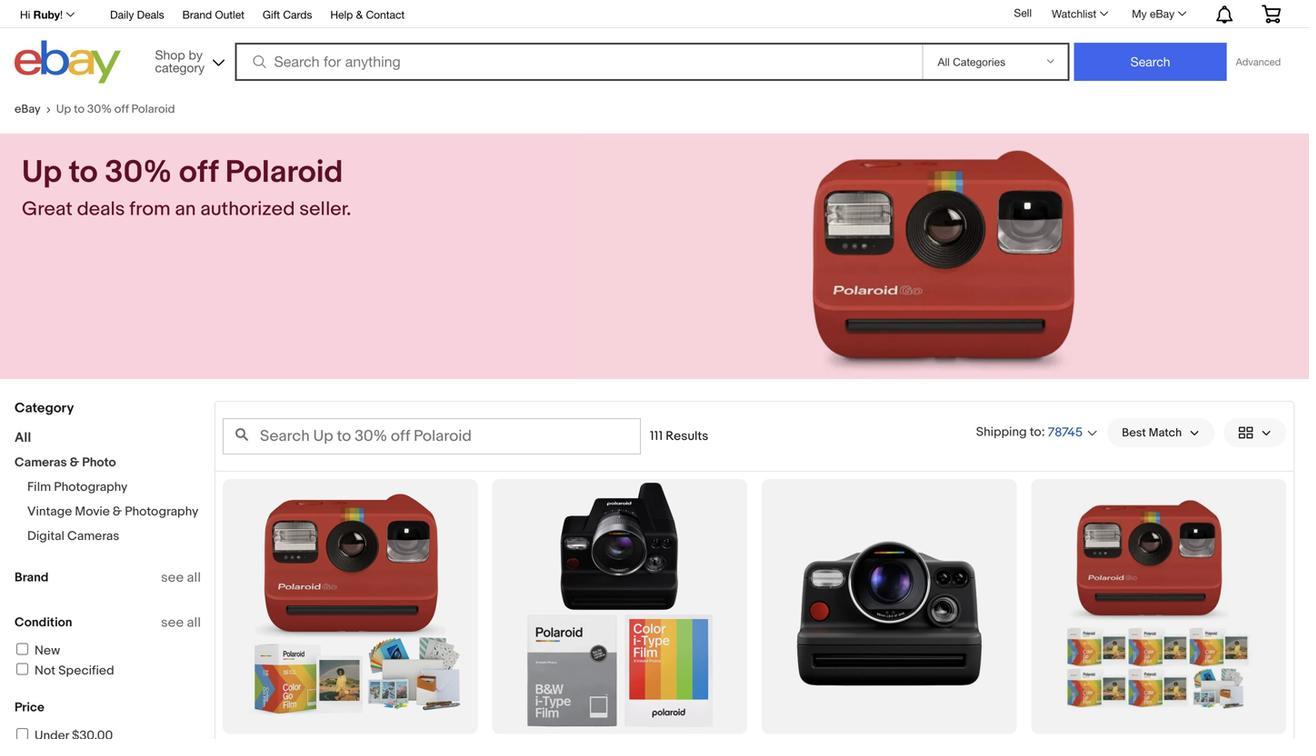 Task type: vqa. For each thing, say whether or not it's contained in the screenshot.
Up to 30% off Polaroid
yes



Task type: locate. For each thing, give the bounding box(es) containing it.
off for up to 30% off polaroid great deals from an authorized seller.
[[179, 154, 218, 191]]

0 vertical spatial &
[[356, 8, 363, 21]]

to for shipping to : 78745
[[1030, 425, 1042, 440]]

up inside up to 30% off polaroid great deals from an authorized seller.
[[22, 154, 62, 191]]

up to 30% off polaroid
[[56, 102, 175, 116]]

sell
[[1015, 6, 1032, 19]]

all
[[15, 430, 31, 446]]

to inside up to 30% off polaroid great deals from an authorized seller.
[[69, 154, 98, 191]]

30%
[[87, 102, 112, 116], [105, 154, 172, 191]]

0 vertical spatial ebay
[[1151, 7, 1175, 20]]

0 vertical spatial brand
[[183, 8, 212, 21]]

movie
[[75, 504, 110, 520]]

0 vertical spatial to
[[74, 102, 85, 116]]

gift cards
[[263, 8, 312, 21]]

contact
[[366, 8, 405, 21]]

1 vertical spatial polaroid
[[225, 154, 343, 191]]

ebay inside the 'up to 30% off polaroid' main content
[[15, 102, 41, 116]]

best match
[[1123, 426, 1183, 440]]

0 horizontal spatial ebay
[[15, 102, 41, 116]]

& right movie
[[113, 504, 122, 520]]

cameras up 'film'
[[15, 455, 67, 471]]

polaroid down category
[[131, 102, 175, 116]]

ruby
[[33, 8, 60, 21]]

digital
[[27, 529, 64, 544]]

photography up movie
[[54, 480, 128, 495]]

1 vertical spatial all
[[187, 615, 201, 631]]

up for up to 30% off polaroid great deals from an authorized seller.
[[22, 154, 62, 191]]

ebay
[[1151, 7, 1175, 20], [15, 102, 41, 116]]

Under $30.00 checkbox
[[16, 729, 28, 740]]

all
[[187, 570, 201, 586], [187, 615, 201, 631]]

2 see all from the top
[[161, 615, 201, 631]]

all cameras & photo film photography vintage movie & photography digital cameras
[[15, 430, 199, 544]]

1 all from the top
[[187, 570, 201, 586]]

to right ebay link
[[74, 102, 85, 116]]

polaroid i-2 instant analog camera with 3 b&w and 3 color packs instant film set image
[[493, 479, 748, 735]]

1 vertical spatial 30%
[[105, 154, 172, 191]]

1 vertical spatial cameras
[[67, 529, 119, 544]]

1 vertical spatial see all
[[161, 615, 201, 631]]

0 horizontal spatial brand
[[15, 570, 49, 586]]

30% for up to 30% off polaroid
[[87, 102, 112, 116]]

cards
[[283, 8, 312, 21]]

0 vertical spatial up
[[56, 102, 71, 116]]

0 horizontal spatial &
[[70, 455, 79, 471]]

new link
[[14, 644, 60, 659]]

authorized
[[200, 197, 295, 221]]

up to 30% off polaroid great deals from an authorized seller.
[[22, 154, 352, 221]]

2 vertical spatial &
[[113, 504, 122, 520]]

see all
[[161, 570, 201, 586], [161, 615, 201, 631]]

ebay link
[[15, 102, 56, 116]]

2 see all button from the top
[[161, 615, 201, 631]]

best match button
[[1108, 418, 1215, 448]]

ebay left up to 30% off polaroid on the left top of the page
[[15, 102, 41, 116]]

1 vertical spatial ebay
[[15, 102, 41, 116]]

all for category
[[187, 570, 201, 586]]

deals
[[77, 197, 125, 221]]

see all button for category
[[161, 570, 201, 586]]

photography right movie
[[125, 504, 199, 520]]

off inside up to 30% off polaroid great deals from an authorized seller.
[[179, 154, 218, 191]]

price
[[15, 700, 45, 716]]

2 horizontal spatial &
[[356, 8, 363, 21]]

to inside shipping to : 78745
[[1030, 425, 1042, 440]]

1 see all button from the top
[[161, 570, 201, 586]]

off
[[114, 102, 129, 116], [179, 154, 218, 191]]

0 vertical spatial polaroid
[[131, 102, 175, 116]]

sell link
[[1007, 6, 1041, 19]]

1 vertical spatial see
[[161, 615, 184, 631]]

0 horizontal spatial off
[[114, 102, 129, 116]]

new
[[35, 644, 60, 659]]

1 horizontal spatial ebay
[[1151, 7, 1175, 20]]

None submit
[[1075, 43, 1228, 81]]

brand outlet
[[183, 8, 245, 21]]

help & contact link
[[331, 5, 405, 25]]

see
[[161, 570, 184, 586], [161, 615, 184, 631]]

1 horizontal spatial polaroid
[[225, 154, 343, 191]]

30% up from
[[105, 154, 172, 191]]

see all button
[[161, 570, 201, 586], [161, 615, 201, 631]]

brand down digital
[[15, 570, 49, 586]]

results
[[666, 429, 709, 444]]

shop by category button
[[147, 40, 229, 80]]

to up deals
[[69, 154, 98, 191]]

0 horizontal spatial cameras
[[15, 455, 67, 471]]

brand inside "account" navigation
[[183, 8, 212, 21]]

gift cards link
[[263, 5, 312, 25]]

0 vertical spatial 30%
[[87, 102, 112, 116]]

off for up to 30% off polaroid
[[114, 102, 129, 116]]

cameras down movie
[[67, 529, 119, 544]]

New checkbox
[[16, 644, 28, 655]]

advanced link
[[1228, 44, 1291, 80]]

1 horizontal spatial off
[[179, 154, 218, 191]]

to left 78745
[[1030, 425, 1042, 440]]

0 vertical spatial see all button
[[161, 570, 201, 586]]

:
[[1042, 425, 1046, 440]]

from
[[129, 197, 171, 221]]

polaroid inside up to 30% off polaroid great deals from an authorized seller.
[[225, 154, 343, 191]]

daily
[[110, 8, 134, 21]]

0 vertical spatial see
[[161, 570, 184, 586]]

& left "photo"
[[70, 455, 79, 471]]

30% inside up to 30% off polaroid great deals from an authorized seller.
[[105, 154, 172, 191]]

2 all from the top
[[187, 615, 201, 631]]

watchlist
[[1052, 7, 1097, 20]]

daily deals
[[110, 8, 164, 21]]

1 vertical spatial brand
[[15, 570, 49, 586]]

111
[[650, 429, 663, 444]]

Not Specified checkbox
[[16, 664, 28, 675]]

outlet
[[215, 8, 245, 21]]

photography
[[54, 480, 128, 495], [125, 504, 199, 520]]

film photography link
[[27, 480, 128, 495]]

film
[[27, 480, 51, 495]]

1 vertical spatial see all button
[[161, 615, 201, 631]]

2 vertical spatial to
[[1030, 425, 1042, 440]]

0 vertical spatial all
[[187, 570, 201, 586]]

0 horizontal spatial polaroid
[[131, 102, 175, 116]]

see for category
[[161, 570, 184, 586]]

deals
[[137, 8, 164, 21]]

1 vertical spatial to
[[69, 154, 98, 191]]

help
[[331, 8, 353, 21]]

2 see from the top
[[161, 615, 184, 631]]

1 horizontal spatial brand
[[183, 8, 212, 21]]

to
[[74, 102, 85, 116], [69, 154, 98, 191], [1030, 425, 1042, 440]]

polaroid for up to 30% off polaroid
[[131, 102, 175, 116]]

polaroid up authorized
[[225, 154, 343, 191]]

shipping to : 78745
[[977, 425, 1084, 441]]

1 see all from the top
[[161, 570, 201, 586]]

1 vertical spatial &
[[70, 455, 79, 471]]

111 results
[[650, 429, 709, 444]]

1 see from the top
[[161, 570, 184, 586]]

78745
[[1049, 425, 1084, 441]]

by
[[189, 47, 203, 62]]

ebay right my
[[1151, 7, 1175, 20]]

up
[[56, 102, 71, 116], [22, 154, 62, 191]]

polaroid
[[131, 102, 175, 116], [225, 154, 343, 191]]

& right help
[[356, 8, 363, 21]]

brand inside the 'up to 30% off polaroid' main content
[[15, 570, 49, 586]]

1 vertical spatial off
[[179, 154, 218, 191]]

brand
[[183, 8, 212, 21], [15, 570, 49, 586]]

ebay inside "account" navigation
[[1151, 7, 1175, 20]]

brand for brand outlet
[[183, 8, 212, 21]]

&
[[356, 8, 363, 21], [70, 455, 79, 471], [113, 504, 122, 520]]

my
[[1133, 7, 1148, 20]]

not
[[35, 664, 56, 679]]

brand for brand
[[15, 570, 49, 586]]

brand left outlet
[[183, 8, 212, 21]]

!
[[60, 8, 63, 21]]

0 vertical spatial see all
[[161, 570, 201, 586]]

1 vertical spatial up
[[22, 154, 62, 191]]

cameras
[[15, 455, 67, 471], [67, 529, 119, 544]]

0 vertical spatial off
[[114, 102, 129, 116]]

see all for brand
[[161, 615, 201, 631]]

30% right ebay link
[[87, 102, 112, 116]]



Task type: describe. For each thing, give the bounding box(es) containing it.
not specified
[[35, 664, 114, 679]]

see all for category
[[161, 570, 201, 586]]

& inside "account" navigation
[[356, 8, 363, 21]]

best
[[1123, 426, 1147, 440]]

match
[[1150, 426, 1183, 440]]

up for up to 30% off polaroid
[[56, 102, 71, 116]]

hi ruby !
[[20, 8, 63, 21]]

to for up to 30% off polaroid great deals from an authorized seller.
[[69, 154, 98, 191]]

polaroid go instant camera red with 5 double packs and everything photobox image
[[1032, 479, 1287, 735]]

my ebay link
[[1123, 3, 1195, 25]]

specified
[[58, 664, 114, 679]]

Search for anything text field
[[238, 45, 919, 79]]

daily deals link
[[110, 5, 164, 25]]

advanced
[[1237, 56, 1282, 68]]

polaroid go instant mini camera (red) with color film and everything photobox image
[[223, 479, 478, 735]]

see for brand
[[161, 615, 184, 631]]

my ebay
[[1133, 7, 1175, 20]]

hi
[[20, 8, 30, 21]]

shipping
[[977, 425, 1028, 440]]

0 vertical spatial cameras
[[15, 455, 67, 471]]

category
[[155, 60, 205, 75]]

1 vertical spatial photography
[[125, 504, 199, 520]]

your shopping cart image
[[1262, 5, 1283, 23]]

not specified link
[[14, 664, 114, 679]]

account navigation
[[10, 0, 1295, 28]]

shop
[[155, 47, 185, 62]]

0 vertical spatial photography
[[54, 480, 128, 495]]

vintage
[[27, 504, 72, 520]]

category
[[15, 400, 74, 417]]

digital cameras link
[[27, 529, 119, 544]]

all link
[[15, 430, 31, 446]]

none submit inside shop by category banner
[[1075, 43, 1228, 81]]

polaroid i-2 instant analog camera with autofocus 3-lens system image
[[762, 479, 1017, 735]]

photo
[[82, 455, 116, 471]]

help & contact
[[331, 8, 405, 21]]

1 horizontal spatial &
[[113, 504, 122, 520]]

shop by category banner
[[10, 0, 1295, 88]]

30% for up to 30% off polaroid great deals from an authorized seller.
[[105, 154, 172, 191]]

condition
[[15, 615, 72, 631]]

watchlist link
[[1042, 3, 1117, 25]]

gift
[[263, 8, 280, 21]]

an
[[175, 197, 196, 221]]

Enter your search keyword text field
[[223, 418, 641, 455]]

polaroid for up to 30% off polaroid great deals from an authorized seller.
[[225, 154, 343, 191]]

up to 30% off polaroid main content
[[0, 88, 1310, 740]]

to for up to 30% off polaroid
[[74, 102, 85, 116]]

brand outlet link
[[183, 5, 245, 25]]

shop by category
[[155, 47, 205, 75]]

seller.
[[300, 197, 352, 221]]

great
[[22, 197, 73, 221]]

all for brand
[[187, 615, 201, 631]]

see all button for brand
[[161, 615, 201, 631]]

1 horizontal spatial cameras
[[67, 529, 119, 544]]

view: gallery view image
[[1239, 423, 1273, 443]]

vintage movie & photography link
[[27, 504, 199, 520]]



